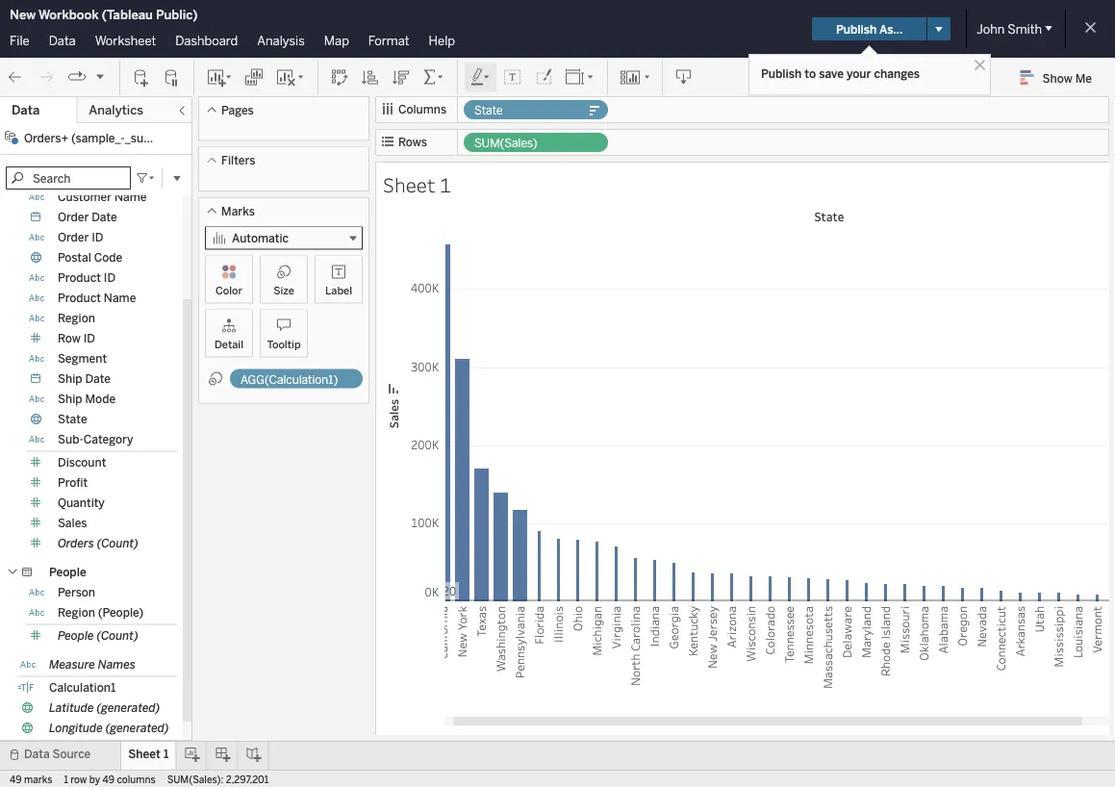 Task type: locate. For each thing, give the bounding box(es) containing it.
replay animation image
[[67, 68, 87, 87], [94, 70, 106, 82]]

Utah, State. Press Space to toggle selection. Press Escape to go back to the left margin. Use arrow keys to navigate headers text field
[[1030, 602, 1049, 718]]

download image
[[675, 68, 694, 87]]

(count)
[[97, 537, 138, 550], [97, 629, 138, 643]]

California, State. Press Space to toggle selection. Press Escape to go back to the left margin. Use arrow keys to navigate headers text field
[[433, 602, 452, 718]]

1 vertical spatial id
[[104, 271, 116, 285]]

region up the row id
[[58, 311, 95, 325]]

to
[[805, 66, 816, 80]]

0 vertical spatial sheet
[[383, 171, 436, 198]]

close image
[[971, 56, 989, 74]]

order date
[[58, 210, 117, 224]]

detail
[[215, 338, 244, 351]]

measure down longitude
[[49, 742, 95, 755]]

1 vertical spatial measure
[[49, 742, 95, 755]]

1 vertical spatial sheet
[[128, 747, 161, 761]]

Vermont, State. Press Space to toggle selection. Press Escape to go back to the left margin. Use arrow keys to navigate headers text field
[[1087, 602, 1107, 718]]

1 vertical spatial region
[[58, 606, 95, 620]]

0 vertical spatial date
[[92, 210, 117, 224]]

Pennsylvania, State. Press Space to toggle selection. Press Escape to go back to the left margin. Use arrow keys to navigate headers text field
[[510, 602, 529, 718]]

highlight image
[[470, 68, 492, 87]]

1 vertical spatial 1
[[164, 747, 169, 761]]

product down postal
[[58, 271, 101, 285]]

measure names
[[49, 658, 136, 672]]

(1))
[[192, 131, 211, 145]]

publish as...
[[836, 22, 903, 36]]

Search text field
[[6, 166, 131, 190]]

name right the "customer"
[[115, 190, 147, 204]]

0 vertical spatial measure
[[49, 658, 95, 672]]

date for order date
[[92, 210, 117, 224]]

ship down 'segment'
[[58, 372, 82, 386]]

save
[[819, 66, 844, 80]]

0 vertical spatial name
[[115, 190, 147, 204]]

0 vertical spatial ship
[[58, 372, 82, 386]]

1 vertical spatial people
[[58, 629, 94, 643]]

replay animation image up analytics
[[94, 70, 106, 82]]

49
[[10, 774, 22, 785], [102, 774, 115, 785]]

as...
[[880, 22, 903, 36]]

marks
[[221, 204, 255, 218]]

1 down columns
[[440, 171, 451, 198]]

1 (count) from the top
[[97, 537, 138, 550]]

1 vertical spatial name
[[104, 291, 136, 305]]

order
[[58, 210, 89, 224], [58, 230, 89, 244]]

1 horizontal spatial publish
[[836, 22, 877, 36]]

measure values
[[49, 742, 133, 755]]

people up person
[[49, 565, 86, 579]]

0 vertical spatial (generated)
[[97, 701, 160, 715]]

0 vertical spatial region
[[58, 311, 95, 325]]

new
[[10, 7, 36, 22]]

product
[[58, 271, 101, 285], [58, 291, 101, 305]]

Nevada, State. Press Space to toggle selection. Press Escape to go back to the left margin. Use arrow keys to navigate headers text field
[[972, 602, 991, 718]]

New York, State. Press Space to toggle selection. Press Escape to go back to the left margin. Use arrow keys to navigate headers text field
[[452, 602, 472, 718]]

1 horizontal spatial sheet 1
[[383, 171, 451, 198]]

0 horizontal spatial replay animation image
[[67, 68, 87, 87]]

format
[[368, 33, 410, 48]]

product for product id
[[58, 271, 101, 285]]

id right row
[[83, 332, 95, 345]]

segment
[[58, 352, 107, 366]]

2 measure from the top
[[49, 742, 95, 755]]

1 measure from the top
[[49, 658, 95, 672]]

name for product name
[[104, 291, 136, 305]]

product down product id
[[58, 291, 101, 305]]

help
[[429, 33, 455, 48]]

Colorado, State. Press Space to toggle selection. Press Escape to go back to the left margin. Use arrow keys to navigate headers text field
[[760, 602, 780, 718]]

row
[[71, 774, 87, 785]]

49 left marks
[[10, 774, 22, 785]]

0 vertical spatial state
[[474, 103, 503, 117]]

region for region (people)
[[58, 606, 95, 620]]

(generated) up longitude (generated)
[[97, 701, 160, 715]]

0 vertical spatial product
[[58, 271, 101, 285]]

1 horizontal spatial 49
[[102, 774, 115, 785]]

ship down ship date
[[58, 392, 82, 406]]

id for row id
[[83, 332, 95, 345]]

Arkansas, State. Press Space to toggle selection. Press Escape to go back to the left margin. Use arrow keys to navigate headers text field
[[1010, 602, 1030, 718]]

order up postal
[[58, 230, 89, 244]]

id up postal code
[[92, 230, 103, 244]]

49 marks
[[10, 774, 52, 785]]

1 up sum(sales):
[[164, 747, 169, 761]]

2 horizontal spatial 1
[[440, 171, 451, 198]]

people
[[49, 565, 86, 579], [58, 629, 94, 643]]

tooltip
[[267, 338, 301, 351]]

1 vertical spatial publish
[[761, 66, 802, 80]]

1
[[440, 171, 451, 198], [164, 747, 169, 761], [64, 774, 68, 785]]

0 horizontal spatial sheet
[[128, 747, 161, 761]]

person
[[58, 586, 95, 600]]

name
[[115, 190, 147, 204], [104, 291, 136, 305]]

1 vertical spatial ship
[[58, 392, 82, 406]]

2 (count) from the top
[[97, 629, 138, 643]]

0 horizontal spatial state
[[58, 412, 87, 426]]

label
[[325, 284, 352, 297]]

postal
[[58, 251, 91, 265]]

South Carolina, State. Press Space to toggle selection. Press Escape to go back to the left margin. Use arrow keys to navigate headers text field
[[1107, 602, 1115, 718]]

data down undo icon
[[12, 102, 40, 118]]

people for people (count)
[[58, 629, 94, 643]]

sum(sales)
[[474, 136, 537, 150]]

region
[[58, 311, 95, 325], [58, 606, 95, 620]]

sub-category
[[58, 433, 133, 447]]

Massachusetts, State. Press Space to toggle selection. Press Escape to go back to the left margin. Use arrow keys to navigate headers text field
[[818, 602, 837, 718]]

data
[[49, 33, 76, 48], [12, 102, 40, 118], [24, 747, 50, 761]]

row
[[58, 332, 81, 345]]

1 order from the top
[[58, 210, 89, 224]]

changes
[[874, 66, 920, 80]]

order id
[[58, 230, 103, 244]]

publish
[[836, 22, 877, 36], [761, 66, 802, 80]]

(generated)
[[97, 701, 160, 715], [106, 721, 169, 735]]

date up mode
[[85, 372, 111, 386]]

2 order from the top
[[58, 230, 89, 244]]

1 vertical spatial (generated)
[[106, 721, 169, 735]]

sheet down rows
[[383, 171, 436, 198]]

sheet
[[383, 171, 436, 198], [128, 747, 161, 761]]

measure up calculation1
[[49, 658, 95, 672]]

1 left row
[[64, 774, 68, 785]]

2 vertical spatial id
[[83, 332, 95, 345]]

show me button
[[1012, 63, 1110, 92]]

Louisiana, State. Press Space to toggle selection. Press Escape to go back to the left margin. Use arrow keys to navigate headers text field
[[1068, 602, 1087, 718]]

state
[[474, 103, 503, 117], [815, 209, 844, 224], [58, 412, 87, 426]]

measure for measure values
[[49, 742, 95, 755]]

id down the code
[[104, 271, 116, 285]]

49 right the 'by'
[[102, 774, 115, 785]]

sheet up columns
[[128, 747, 161, 761]]

john
[[977, 21, 1005, 37]]

0 vertical spatial id
[[92, 230, 103, 244]]

sheet 1 up columns
[[128, 747, 169, 761]]

row id
[[58, 332, 95, 345]]

2 product from the top
[[58, 291, 101, 305]]

marks. press enter to open the view data window.. use arrow keys to navigate data visualization elements. image
[[445, 226, 1115, 602]]

region (people)
[[58, 606, 144, 620]]

1 horizontal spatial state
[[474, 103, 503, 117]]

Indiana, State. Press Space to toggle selection. Press Escape to go back to the left margin. Use arrow keys to navigate headers text field
[[645, 602, 664, 718]]

date down customer name
[[92, 210, 117, 224]]

1 vertical spatial state
[[815, 209, 844, 224]]

1 vertical spatial order
[[58, 230, 89, 244]]

1 horizontal spatial replay animation image
[[94, 70, 106, 82]]

sheet 1 down rows
[[383, 171, 451, 198]]

2 ship from the top
[[58, 392, 82, 406]]

0 vertical spatial data
[[49, 33, 76, 48]]

discount
[[58, 456, 106, 470]]

0 horizontal spatial publish
[[761, 66, 802, 80]]

Ohio, State. Press Space to toggle selection. Press Escape to go back to the left margin. Use arrow keys to navigate headers text field
[[568, 602, 587, 718]]

Minnesota, State. Press Space to toggle selection. Press Escape to go back to the left margin. Use arrow keys to navigate headers text field
[[799, 602, 818, 718]]

product for product name
[[58, 291, 101, 305]]

1 region from the top
[[58, 311, 95, 325]]

1 ship from the top
[[58, 372, 82, 386]]

(people)
[[98, 606, 144, 620]]

color
[[216, 284, 243, 297]]

publish left to
[[761, 66, 802, 80]]

Arizona, State. Press Space to toggle selection. Press Escape to go back to the left margin. Use arrow keys to navigate headers text field
[[722, 602, 741, 718]]

replay animation image right redo image
[[67, 68, 87, 87]]

publish inside button
[[836, 22, 877, 36]]

filters
[[221, 153, 255, 167]]

(count) down (people)
[[97, 629, 138, 643]]

0 vertical spatial publish
[[836, 22, 877, 36]]

1 row by 49 columns
[[64, 774, 156, 785]]

0 horizontal spatial 49
[[10, 774, 22, 785]]

Alabama, State. Press Space to toggle selection. Press Escape to go back to the left margin. Use arrow keys to navigate headers text field
[[933, 602, 953, 718]]

undo image
[[6, 68, 25, 87]]

1 vertical spatial product
[[58, 291, 101, 305]]

1 49 from the left
[[10, 774, 22, 785]]

0 vertical spatial 1
[[440, 171, 451, 198]]

people up measure names
[[58, 629, 94, 643]]

0 vertical spatial (count)
[[97, 537, 138, 550]]

data up marks
[[24, 747, 50, 761]]

2 region from the top
[[58, 606, 95, 620]]

duplicate image
[[244, 68, 264, 87]]

new data source image
[[132, 68, 151, 87]]

1 product from the top
[[58, 271, 101, 285]]

1 vertical spatial (count)
[[97, 629, 138, 643]]

order for order date
[[58, 210, 89, 224]]

sheet 1
[[383, 171, 451, 198], [128, 747, 169, 761]]

region down person
[[58, 606, 95, 620]]

date for ship date
[[85, 372, 111, 386]]

id
[[92, 230, 103, 244], [104, 271, 116, 285], [83, 332, 95, 345]]

your
[[847, 66, 871, 80]]

name down product id
[[104, 291, 136, 305]]

orders
[[58, 537, 94, 550]]

product id
[[58, 271, 116, 285]]

Georgia, State. Press Space to toggle selection. Press Escape to go back to the left margin. Use arrow keys to navigate headers text field
[[664, 602, 683, 718]]

2 vertical spatial data
[[24, 747, 50, 761]]

0 vertical spatial order
[[58, 210, 89, 224]]

(generated) up values
[[106, 721, 169, 735]]

ship
[[58, 372, 82, 386], [58, 392, 82, 406]]

sorted descending by sum of sales within state image
[[387, 381, 401, 396]]

data down "workbook"
[[49, 33, 76, 48]]

order up order id
[[58, 210, 89, 224]]

0 horizontal spatial sheet 1
[[128, 747, 169, 761]]

customer
[[58, 190, 112, 204]]

1 vertical spatial date
[[85, 372, 111, 386]]

publish left as...
[[836, 22, 877, 36]]

publish to save your changes
[[761, 66, 920, 80]]

Oregon, State. Press Space to toggle selection. Press Escape to go back to the left margin. Use arrow keys to navigate headers text field
[[953, 602, 972, 718]]

name for customer name
[[115, 190, 147, 204]]

(count) right 'orders'
[[97, 537, 138, 550]]

measure
[[49, 658, 95, 672], [49, 742, 95, 755]]

columns
[[398, 102, 447, 116]]

redo image
[[37, 68, 56, 87]]

0 vertical spatial people
[[49, 565, 86, 579]]

show me
[[1043, 71, 1092, 85]]

clear sheet image
[[275, 68, 306, 87]]

2 vertical spatial 1
[[64, 774, 68, 785]]



Task type: describe. For each thing, give the bounding box(es) containing it.
mode
[[85, 392, 116, 406]]

Maryland, State. Press Space to toggle selection. Press Escape to go back to the left margin. Use arrow keys to navigate headers text field
[[857, 602, 876, 718]]

Rhode Island, State. Press Space to toggle selection. Press Escape to go back to the left margin. Use arrow keys to navigate headers text field
[[876, 602, 895, 718]]

totals image
[[422, 68, 446, 87]]

swap rows and columns image
[[330, 68, 349, 87]]

measure for measure names
[[49, 658, 95, 672]]

orders (count)
[[58, 537, 138, 550]]

profit
[[58, 476, 88, 490]]

workbook
[[38, 7, 99, 22]]

1 vertical spatial data
[[12, 102, 40, 118]]

id for order id
[[92, 230, 103, 244]]

product name
[[58, 291, 136, 305]]

Florida, State. Press Space to toggle selection. Press Escape to go back to the left margin. Use arrow keys to navigate headers text field
[[529, 602, 549, 718]]

Kentucky, State. Press Space to toggle selection. Press Escape to go back to the left margin. Use arrow keys to navigate headers text field
[[683, 602, 703, 718]]

publish for publish to save your changes
[[761, 66, 802, 80]]

new worksheet image
[[206, 68, 233, 87]]

2,297,201
[[226, 774, 269, 785]]

customer name
[[58, 190, 147, 204]]

1 horizontal spatial sheet
[[383, 171, 436, 198]]

Illinois, State. Press Space to toggle selection. Press Escape to go back to the left margin. Use arrow keys to navigate headers text field
[[549, 602, 568, 718]]

North Carolina, State. Press Space to toggle selection. Press Escape to go back to the left margin. Use arrow keys to navigate headers text field
[[626, 602, 645, 718]]

Virginia, State. Press Space to toggle selection. Press Escape to go back to the left margin. Use arrow keys to navigate headers text field
[[606, 602, 626, 718]]

orders+
[[24, 131, 68, 145]]

sorted ascending by sum of sales within state image
[[361, 68, 380, 87]]

pause auto updates image
[[163, 68, 182, 87]]

agg(calculation1)
[[241, 372, 338, 386]]

dashboard
[[175, 33, 238, 48]]

2 49 from the left
[[102, 774, 115, 785]]

(generated) for longitude (generated)
[[106, 721, 169, 735]]

postal code
[[58, 251, 122, 265]]

sorted descending by sum of sales within state image
[[392, 68, 411, 87]]

ship mode
[[58, 392, 116, 406]]

(count) for people (count)
[[97, 629, 138, 643]]

new workbook (tableau public)
[[10, 7, 198, 22]]

fit image
[[565, 68, 596, 87]]

names
[[98, 658, 136, 672]]

sum(sales): 2,297,201
[[167, 774, 269, 785]]

Washington, State. Press Space to toggle selection. Press Escape to go back to the left margin. Use arrow keys to navigate headers text field
[[491, 602, 510, 718]]

Delaware, State. Press Space to toggle selection. Press Escape to go back to the left margin. Use arrow keys to navigate headers text field
[[837, 602, 857, 718]]

Texas, State. Press Space to toggle selection. Press Escape to go back to the left margin. Use arrow keys to navigate headers text field
[[472, 602, 491, 718]]

category
[[83, 433, 133, 447]]

publish as... button
[[812, 17, 927, 40]]

Missouri, State. Press Space to toggle selection. Press Escape to go back to the left margin. Use arrow keys to navigate headers text field
[[895, 602, 914, 718]]

(count) for orders (count)
[[97, 537, 138, 550]]

longitude
[[49, 721, 103, 735]]

(tableau
[[102, 7, 153, 22]]

by
[[89, 774, 100, 785]]

show
[[1043, 71, 1073, 85]]

Connecticut, State. Press Space to toggle selection. Press Escape to go back to the left margin. Use arrow keys to navigate headers text field
[[991, 602, 1010, 718]]

people (count)
[[58, 629, 138, 643]]

ship for ship date
[[58, 372, 82, 386]]

Wisconsin, State. Press Space to toggle selection. Press Escape to go back to the left margin. Use arrow keys to navigate headers text field
[[741, 602, 760, 718]]

order for order id
[[58, 230, 89, 244]]

size
[[273, 284, 294, 297]]

0 horizontal spatial 1
[[64, 774, 68, 785]]

source
[[52, 747, 91, 761]]

latitude
[[49, 701, 94, 715]]

quantity
[[58, 496, 105, 510]]

sum(sales):
[[167, 774, 223, 785]]

me
[[1076, 71, 1092, 85]]

0 vertical spatial sheet 1
[[383, 171, 451, 198]]

rows
[[398, 135, 427, 149]]

ship for ship mode
[[58, 392, 82, 406]]

2 vertical spatial state
[[58, 412, 87, 426]]

values
[[98, 742, 133, 755]]

people for people
[[49, 565, 86, 579]]

2 horizontal spatial state
[[815, 209, 844, 224]]

show mark labels image
[[503, 68, 523, 87]]

longitude (generated)
[[49, 721, 169, 735]]

Michigan, State. Press Space to toggle selection. Press Escape to go back to the left margin. Use arrow keys to navigate headers text field
[[587, 602, 606, 718]]

marks
[[24, 774, 52, 785]]

show/hide cards image
[[620, 68, 651, 87]]

columns
[[117, 774, 156, 785]]

Mississippi, State. Press Space to toggle selection. Press Escape to go back to the left margin. Use arrow keys to navigate headers text field
[[1049, 602, 1068, 718]]

map
[[324, 33, 349, 48]]

john smith
[[977, 21, 1042, 37]]

publish for publish as...
[[836, 22, 877, 36]]

data source
[[24, 747, 91, 761]]

(sample_-
[[71, 131, 125, 145]]

Tennessee, State. Press Space to toggle selection. Press Escape to go back to the left margin. Use arrow keys to navigate headers text field
[[780, 602, 799, 718]]

calculation1
[[49, 681, 116, 695]]

_superstore
[[125, 131, 189, 145]]

format workbook image
[[534, 68, 553, 87]]

file
[[10, 33, 30, 48]]

region for region
[[58, 311, 95, 325]]

1 horizontal spatial 1
[[164, 747, 169, 761]]

ship date
[[58, 372, 111, 386]]

sales
[[58, 516, 87, 530]]

collapse image
[[176, 105, 188, 116]]

(generated) for latitude (generated)
[[97, 701, 160, 715]]

Oklahoma, State. Press Space to toggle selection. Press Escape to go back to the left margin. Use arrow keys to navigate headers text field
[[914, 602, 933, 718]]

latitude (generated)
[[49, 701, 160, 715]]

public)
[[156, 7, 198, 22]]

id for product id
[[104, 271, 116, 285]]

smith
[[1008, 21, 1042, 37]]

analytics
[[89, 102, 143, 118]]

sub-
[[58, 433, 83, 447]]

worksheet
[[95, 33, 156, 48]]

analysis
[[257, 33, 305, 48]]

pages
[[221, 103, 254, 117]]

New Jersey, State. Press Space to toggle selection. Press Escape to go back to the left margin. Use arrow keys to navigate headers text field
[[703, 602, 722, 718]]

code
[[94, 251, 122, 265]]

1 vertical spatial sheet 1
[[128, 747, 169, 761]]

orders+ (sample_-_superstore (1))
[[24, 131, 211, 145]]



Task type: vqa. For each thing, say whether or not it's contained in the screenshot.
Avatar image for Daniella Egure
no



